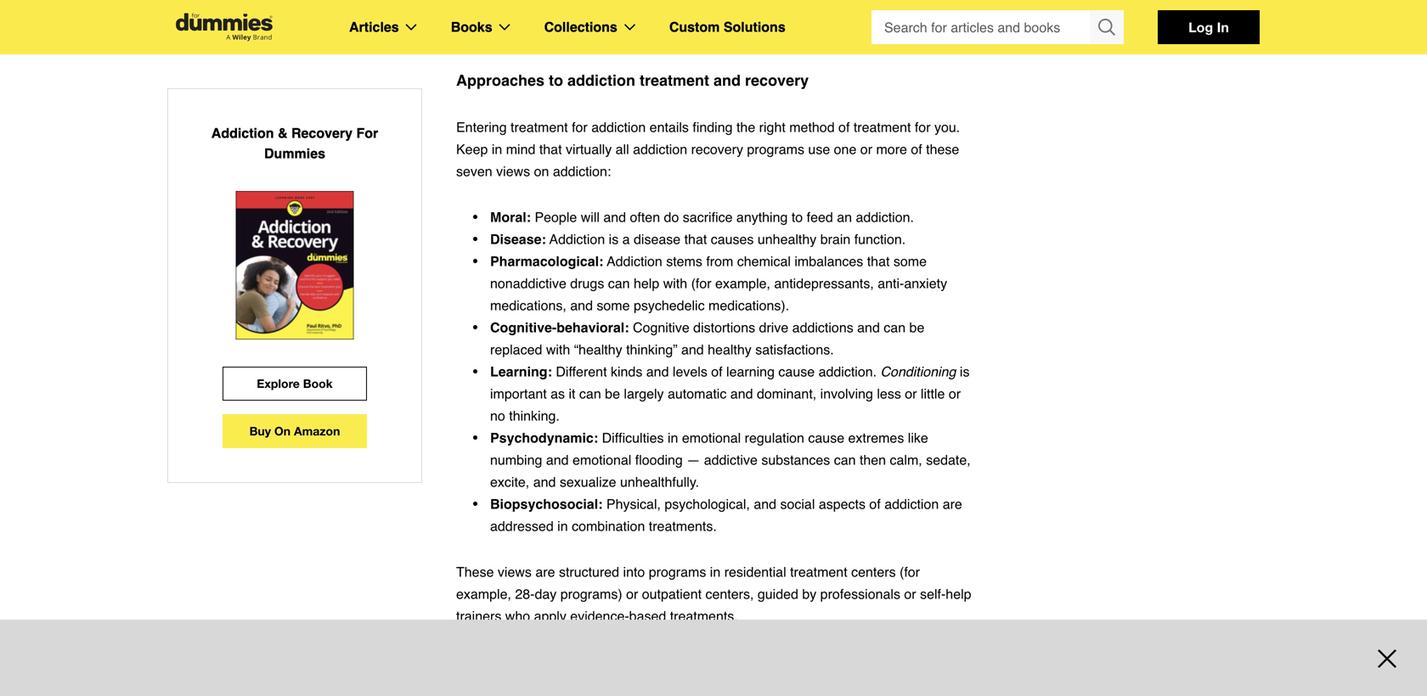 Task type: vqa. For each thing, say whether or not it's contained in the screenshot.
the General Addiction
no



Task type: describe. For each thing, give the bounding box(es) containing it.
treatments. inside these views are structured into programs in residential treatment centers (for example, 28-day programs) or outpatient centers, guided by professionals or self-help trainers who apply evidence-based treatments.
[[670, 609, 738, 625]]

buy on amazon link
[[223, 415, 367, 449]]

anything
[[737, 209, 788, 225]]

2 for from the left
[[915, 119, 931, 135]]

medications,
[[490, 298, 567, 314]]

can inside addiction stems from chemical imbalances that some nonaddictive drugs can help with (for example, antidepressants, anti-anxiety medications, and some psychedelic medications).
[[608, 276, 630, 292]]

on
[[274, 425, 291, 439]]

can inside difficulties in emotional regulation cause extremes like numbing and emotional flooding — addictive substances can then calm, sedate, excite, and sexualize unhealthfully.
[[834, 453, 856, 468]]

addiction. inside moral: people will and often do sacrifice anything to feed an addiction. disease: addiction is a disease that causes unhealthy brain function.
[[856, 209, 914, 225]]

and down psychodynamic:
[[546, 453, 569, 468]]

of inside physical, psychological, and social aspects of addiction are addressed in combination treatments.
[[870, 497, 881, 512]]

automatic
[[668, 386, 727, 402]]

you.
[[935, 119, 961, 135]]

function.
[[855, 232, 906, 247]]

nonaddictive
[[490, 276, 567, 292]]

often
[[630, 209, 660, 225]]

help inside these views are structured into programs in residential treatment centers (for example, 28-day programs) or outpatient centers, guided by professionals or self-help trainers who apply evidence-based treatments.
[[946, 587, 972, 603]]

important
[[490, 386, 547, 402]]

0 vertical spatial recovery
[[745, 72, 809, 89]]

cognitive
[[633, 320, 690, 336]]

entails
[[650, 119, 689, 135]]

involving
[[821, 386, 874, 402]]

and inside physical, psychological, and social aspects of addiction are addressed in combination treatments.
[[754, 497, 777, 512]]

solutions
[[724, 19, 786, 35]]

evidence-
[[570, 609, 629, 625]]

log in link
[[1158, 10, 1260, 44]]

recovery
[[291, 125, 353, 141]]

buy
[[249, 425, 271, 439]]

psychodynamic:
[[490, 430, 598, 446]]

drive
[[759, 320, 789, 336]]

guided
[[758, 587, 799, 603]]

in inside entering treatment for addiction entails finding the right method of treatment for you. keep in mind that virtually all addiction recovery programs use one or more of these seven views on addiction:
[[492, 142, 502, 157]]

extremes
[[849, 430, 905, 446]]

disease
[[634, 232, 681, 247]]

these
[[926, 142, 960, 157]]

by
[[803, 587, 817, 603]]

0 horizontal spatial emotional
[[573, 453, 632, 468]]

excite,
[[490, 475, 530, 490]]

based
[[629, 609, 667, 625]]

and inside addiction stems from chemical imbalances that some nonaddictive drugs can help with (for example, antidepressants, anti-anxiety medications, and some psychedelic medications).
[[570, 298, 593, 314]]

satisfactions.
[[756, 342, 834, 358]]

0 horizontal spatial to
[[549, 72, 563, 89]]

numbing
[[490, 453, 543, 468]]

or inside entering treatment for addiction entails finding the right method of treatment for you. keep in mind that virtually all addiction recovery programs use one or more of these seven views on addiction:
[[861, 142, 873, 157]]

learning: different kinds and levels of learning cause addiction. conditioning
[[490, 364, 956, 380]]

medications).
[[709, 298, 790, 314]]

(for inside these views are structured into programs in residential treatment centers (for example, 28-day programs) or outpatient centers, guided by professionals or self-help trainers who apply evidence-based treatments.
[[900, 565, 920, 580]]

psychedelic
[[634, 298, 705, 314]]

—
[[687, 453, 701, 468]]

centers,
[[706, 587, 754, 603]]

logo image
[[167, 13, 281, 41]]

unhealthfully.
[[620, 475, 700, 490]]

programs)
[[561, 587, 623, 603]]

are inside these views are structured into programs in residential treatment centers (for example, 28-day programs) or outpatient centers, guided by professionals or self-help trainers who apply evidence-based treatments.
[[536, 565, 555, 580]]

in
[[1218, 19, 1230, 35]]

an
[[837, 209, 852, 225]]

different
[[556, 364, 607, 380]]

buy on amazon
[[249, 425, 340, 439]]

largely
[[624, 386, 664, 402]]

structured
[[559, 565, 620, 580]]

explore
[[257, 377, 300, 391]]

drugs
[[570, 276, 605, 292]]

and up finding
[[714, 72, 741, 89]]

programs inside entering treatment for addiction entails finding the right method of treatment for you. keep in mind that virtually all addiction recovery programs use one or more of these seven views on addiction:
[[747, 142, 805, 157]]

keep
[[456, 142, 488, 157]]

in inside these views are structured into programs in residential treatment centers (for example, 28-day programs) or outpatient centers, guided by professionals or self-help trainers who apply evidence-based treatments.
[[710, 565, 721, 580]]

sacrifice
[[683, 209, 733, 225]]

do
[[664, 209, 679, 225]]

moral:
[[490, 209, 531, 225]]

that inside moral: people will and often do sacrifice anything to feed an addiction. disease: addiction is a disease that causes unhealthy brain function.
[[685, 232, 707, 247]]

addiction up all
[[592, 119, 646, 135]]

day
[[535, 587, 557, 603]]

can inside the is important as it can be largely automatic and dominant, involving less or little or no thinking.
[[580, 386, 601, 402]]

approaches
[[456, 72, 545, 89]]

little
[[921, 386, 945, 402]]

brain
[[821, 232, 851, 247]]

log
[[1189, 19, 1214, 35]]

who
[[505, 609, 530, 625]]

flooding
[[636, 453, 683, 468]]

anxiety
[[905, 276, 948, 292]]

to inside moral: people will and often do sacrifice anything to feed an addiction. disease: addiction is a disease that causes unhealthy brain function.
[[792, 209, 803, 225]]

that inside addiction stems from chemical imbalances that some nonaddictive drugs can help with (for example, antidepressants, anti-anxiety medications, and some psychedelic medications).
[[867, 254, 890, 269]]

log in
[[1189, 19, 1230, 35]]

from
[[707, 254, 734, 269]]

custom
[[670, 19, 720, 35]]

learning
[[727, 364, 775, 380]]

be inside the is important as it can be largely automatic and dominant, involving less or little or no thinking.
[[605, 386, 620, 402]]

virtually
[[566, 142, 612, 157]]

(for inside addiction stems from chemical imbalances that some nonaddictive drugs can help with (for example, antidepressants, anti-anxiety medications, and some psychedelic medications).
[[691, 276, 712, 292]]

books
[[451, 19, 493, 35]]

recovery inside entering treatment for addiction entails finding the right method of treatment for you. keep in mind that virtually all addiction recovery programs use one or more of these seven views on addiction:
[[691, 142, 744, 157]]

be inside the cognitive distortions drive addictions and can be replaced with "healthy thinking" and healthy satisfactions.
[[910, 320, 925, 336]]

addiction stems from chemical imbalances that some nonaddictive drugs can help with (for example, antidepressants, anti-anxiety medications, and some psychedelic medications).
[[490, 254, 948, 314]]

and inside moral: people will and often do sacrifice anything to feed an addiction. disease: addiction is a disease that causes unhealthy brain function.
[[604, 209, 626, 225]]

with inside the cognitive distortions drive addictions and can be replaced with "healthy thinking" and healthy satisfactions.
[[546, 342, 570, 358]]

treatment inside these views are structured into programs in residential treatment centers (for example, 28-day programs) or outpatient centers, guided by professionals or self-help trainers who apply evidence-based treatments.
[[790, 565, 848, 580]]

explore book
[[257, 377, 333, 391]]

residential
[[725, 565, 787, 580]]

replaced
[[490, 342, 543, 358]]

treatment up entails
[[640, 72, 710, 89]]

0 vertical spatial some
[[894, 254, 927, 269]]

learning:
[[490, 364, 552, 380]]

cause inside difficulties in emotional regulation cause extremes like numbing and emotional flooding — addictive substances can then calm, sedate, excite, and sexualize unhealthfully.
[[809, 430, 845, 446]]

dummies
[[264, 146, 326, 161]]



Task type: locate. For each thing, give the bounding box(es) containing it.
addiction down entails
[[633, 142, 688, 157]]

1 horizontal spatial with
[[663, 276, 688, 292]]

0 horizontal spatial is
[[609, 232, 619, 247]]

physical,
[[607, 497, 661, 512]]

addiction
[[568, 72, 636, 89], [592, 119, 646, 135], [633, 142, 688, 157], [885, 497, 939, 512]]

for up the virtually at the left top
[[572, 119, 588, 135]]

1 horizontal spatial addiction
[[550, 232, 605, 247]]

(for
[[691, 276, 712, 292], [900, 565, 920, 580]]

are down the sedate,
[[943, 497, 963, 512]]

finding
[[693, 119, 733, 135]]

use
[[809, 142, 830, 157]]

treatments.
[[649, 519, 717, 535], [670, 609, 738, 625]]

distortions
[[694, 320, 756, 336]]

group
[[872, 10, 1124, 44]]

method
[[790, 119, 835, 135]]

28-
[[515, 587, 535, 603]]

addiction down the calm,
[[885, 497, 939, 512]]

1 horizontal spatial programs
[[747, 142, 805, 157]]

mind
[[506, 142, 536, 157]]

0 horizontal spatial with
[[546, 342, 570, 358]]

treatments. inside physical, psychological, and social aspects of addiction are addressed in combination treatments.
[[649, 519, 717, 535]]

to left the feed
[[792, 209, 803, 225]]

with
[[663, 276, 688, 292], [546, 342, 570, 358]]

thinking.
[[509, 408, 560, 424]]

in inside physical, psychological, and social aspects of addiction are addressed in combination treatments.
[[558, 519, 568, 535]]

1 vertical spatial is
[[960, 364, 970, 380]]

all
[[616, 142, 629, 157]]

programs
[[747, 142, 805, 157], [649, 565, 707, 580]]

no
[[490, 408, 505, 424]]

feed
[[807, 209, 834, 225]]

of down healthy
[[712, 364, 723, 380]]

programs down right
[[747, 142, 805, 157]]

0 vertical spatial is
[[609, 232, 619, 247]]

can inside the cognitive distortions drive addictions and can be replaced with "healthy thinking" and healthy satisfactions.
[[884, 320, 906, 336]]

2 vertical spatial that
[[867, 254, 890, 269]]

treatments. down psychological,
[[649, 519, 717, 535]]

for
[[572, 119, 588, 135], [915, 119, 931, 135]]

apply
[[534, 609, 567, 625]]

1 vertical spatial addiction.
[[819, 364, 877, 380]]

views inside entering treatment for addiction entails finding the right method of treatment for you. keep in mind that virtually all addiction recovery programs use one or more of these seven views on addiction:
[[496, 164, 530, 179]]

addiction. up 'function.'
[[856, 209, 914, 225]]

professionals
[[821, 587, 901, 603]]

1 horizontal spatial are
[[943, 497, 963, 512]]

addiction down will
[[550, 232, 605, 247]]

or left little
[[905, 386, 917, 402]]

1 vertical spatial views
[[498, 565, 532, 580]]

on
[[534, 164, 549, 179]]

0 vertical spatial be
[[910, 320, 925, 336]]

these
[[456, 565, 494, 580]]

1 vertical spatial some
[[597, 298, 630, 314]]

for
[[356, 125, 378, 141]]

in
[[492, 142, 502, 157], [668, 430, 679, 446], [558, 519, 568, 535], [710, 565, 721, 580]]

0 vertical spatial emotional
[[682, 430, 741, 446]]

views inside these views are structured into programs in residential treatment centers (for example, 28-day programs) or outpatient centers, guided by professionals or self-help trainers who apply evidence-based treatments.
[[498, 565, 532, 580]]

biopsychosocial:
[[490, 497, 603, 512]]

be down kinds
[[605, 386, 620, 402]]

can right it
[[580, 386, 601, 402]]

1 vertical spatial be
[[605, 386, 620, 402]]

these views are structured into programs in residential treatment centers (for example, 28-day programs) or outpatient centers, guided by professionals or self-help trainers who apply evidence-based treatments.
[[456, 565, 972, 625]]

right
[[759, 119, 786, 135]]

emotional
[[682, 430, 741, 446], [573, 453, 632, 468]]

0 horizontal spatial that
[[540, 142, 562, 157]]

open book categories image
[[499, 24, 510, 31]]

be
[[910, 320, 925, 336], [605, 386, 620, 402]]

1 horizontal spatial emotional
[[682, 430, 741, 446]]

emotional up sexualize
[[573, 453, 632, 468]]

the
[[737, 119, 756, 135]]

example,
[[716, 276, 771, 292], [456, 587, 512, 603]]

addiction inside addiction & recovery for dummies
[[211, 125, 274, 141]]

substances
[[762, 453, 831, 468]]

0 horizontal spatial recovery
[[691, 142, 744, 157]]

cause down satisfactions.
[[779, 364, 815, 380]]

2 horizontal spatial addiction
[[607, 254, 663, 269]]

and left social
[[754, 497, 777, 512]]

of up one
[[839, 119, 850, 135]]

0 horizontal spatial example,
[[456, 587, 512, 603]]

with inside addiction stems from chemical imbalances that some nonaddictive drugs can help with (for example, antidepressants, anti-anxiety medications, and some psychedelic medications).
[[663, 276, 688, 292]]

1 horizontal spatial example,
[[716, 276, 771, 292]]

2 vertical spatial addiction
[[607, 254, 663, 269]]

or right one
[[861, 142, 873, 157]]

and up biopsychosocial:
[[533, 475, 556, 490]]

to right the approaches
[[549, 72, 563, 89]]

1 horizontal spatial (for
[[900, 565, 920, 580]]

addiction down a
[[607, 254, 663, 269]]

addictions
[[793, 320, 854, 336]]

more
[[877, 142, 908, 157]]

difficulties
[[602, 430, 664, 446]]

and right addictions
[[858, 320, 880, 336]]

addiction down collections
[[568, 72, 636, 89]]

amazon
[[294, 425, 340, 439]]

cognitive-
[[490, 320, 557, 336]]

treatment up more
[[854, 119, 911, 135]]

and up levels
[[682, 342, 704, 358]]

can left then
[[834, 453, 856, 468]]

programs inside these views are structured into programs in residential treatment centers (for example, 28-day programs) or outpatient centers, guided by professionals or self-help trainers who apply evidence-based treatments.
[[649, 565, 707, 580]]

outpatient
[[642, 587, 702, 603]]

1 horizontal spatial recovery
[[745, 72, 809, 89]]

cause
[[779, 364, 815, 380], [809, 430, 845, 446]]

1 vertical spatial addiction
[[550, 232, 605, 247]]

book
[[303, 377, 333, 391]]

kinds
[[611, 364, 643, 380]]

treatment up by
[[790, 565, 848, 580]]

0 vertical spatial to
[[549, 72, 563, 89]]

(for down stems
[[691, 276, 712, 292]]

0 vertical spatial cause
[[779, 364, 815, 380]]

1 vertical spatial help
[[946, 587, 972, 603]]

that down 'function.'
[[867, 254, 890, 269]]

and
[[714, 72, 741, 89], [604, 209, 626, 225], [570, 298, 593, 314], [858, 320, 880, 336], [682, 342, 704, 358], [647, 364, 669, 380], [731, 386, 753, 402], [546, 453, 569, 468], [533, 475, 556, 490], [754, 497, 777, 512]]

in down biopsychosocial:
[[558, 519, 568, 535]]

0 horizontal spatial for
[[572, 119, 588, 135]]

0 vertical spatial addiction
[[211, 125, 274, 141]]

seven
[[456, 164, 493, 179]]

trainers
[[456, 609, 502, 625]]

0 horizontal spatial programs
[[649, 565, 707, 580]]

addiction inside physical, psychological, and social aspects of addiction are addressed in combination treatments.
[[885, 497, 939, 512]]

help inside addiction stems from chemical imbalances that some nonaddictive drugs can help with (for example, antidepressants, anti-anxiety medications, and some psychedelic medications).
[[634, 276, 660, 292]]

treatment up mind
[[511, 119, 568, 135]]

0 vertical spatial that
[[540, 142, 562, 157]]

views down mind
[[496, 164, 530, 179]]

in up flooding
[[668, 430, 679, 446]]

1 vertical spatial with
[[546, 342, 570, 358]]

1 vertical spatial example,
[[456, 587, 512, 603]]

like
[[908, 430, 929, 446]]

aspects
[[819, 497, 866, 512]]

recovery down finding
[[691, 142, 744, 157]]

1 horizontal spatial is
[[960, 364, 970, 380]]

difficulties in emotional regulation cause extremes like numbing and emotional flooding — addictive substances can then calm, sedate, excite, and sexualize unhealthfully.
[[490, 430, 971, 490]]

1 horizontal spatial help
[[946, 587, 972, 603]]

and inside the is important as it can be largely automatic and dominant, involving less or little or no thinking.
[[731, 386, 753, 402]]

dominant,
[[757, 386, 817, 402]]

explore book link
[[223, 367, 367, 401]]

book image image
[[236, 191, 354, 340]]

0 vertical spatial are
[[943, 497, 963, 512]]

Search for articles and books text field
[[872, 10, 1092, 44]]

1 horizontal spatial be
[[910, 320, 925, 336]]

0 horizontal spatial some
[[597, 298, 630, 314]]

some up behavioral:
[[597, 298, 630, 314]]

into
[[623, 565, 645, 580]]

addiction inside addiction stems from chemical imbalances that some nonaddictive drugs can help with (for example, antidepressants, anti-anxiety medications, and some psychedelic medications).
[[607, 254, 663, 269]]

or left self-
[[905, 587, 917, 603]]

0 vertical spatial example,
[[716, 276, 771, 292]]

with down cognitive-behavioral:
[[546, 342, 570, 358]]

one
[[834, 142, 857, 157]]

with up psychedelic
[[663, 276, 688, 292]]

addiction for addiction & recovery for dummies
[[211, 125, 274, 141]]

0 vertical spatial help
[[634, 276, 660, 292]]

0 vertical spatial with
[[663, 276, 688, 292]]

is right conditioning
[[960, 364, 970, 380]]

1 vertical spatial treatments.
[[670, 609, 738, 625]]

antidepressants,
[[775, 276, 874, 292]]

chemical
[[737, 254, 791, 269]]

1 horizontal spatial some
[[894, 254, 927, 269]]

1 horizontal spatial to
[[792, 209, 803, 225]]

of
[[839, 119, 850, 135], [911, 142, 923, 157], [712, 364, 723, 380], [870, 497, 881, 512]]

(for right the centers
[[900, 565, 920, 580]]

0 horizontal spatial (for
[[691, 276, 712, 292]]

anti-
[[878, 276, 905, 292]]

sedate,
[[927, 453, 971, 468]]

addiction. up involving
[[819, 364, 877, 380]]

articles
[[349, 19, 399, 35]]

causes
[[711, 232, 754, 247]]

and down learning
[[731, 386, 753, 402]]

addiction for addiction stems from chemical imbalances that some nonaddictive drugs can help with (for example, antidepressants, anti-anxiety medications, and some psychedelic medications).
[[607, 254, 663, 269]]

1 vertical spatial that
[[685, 232, 707, 247]]

1 vertical spatial to
[[792, 209, 803, 225]]

psychological,
[[665, 497, 750, 512]]

some up anxiety
[[894, 254, 927, 269]]

1 vertical spatial (for
[[900, 565, 920, 580]]

0 vertical spatial treatments.
[[649, 519, 717, 535]]

and right will
[[604, 209, 626, 225]]

cause up substances
[[809, 430, 845, 446]]

recovery up right
[[745, 72, 809, 89]]

recovery
[[745, 72, 809, 89], [691, 142, 744, 157]]

of right aspects
[[870, 497, 881, 512]]

physical, psychological, and social aspects of addiction are addressed in combination treatments.
[[490, 497, 963, 535]]

are up day at the bottom left
[[536, 565, 555, 580]]

1 horizontal spatial for
[[915, 119, 931, 135]]

1 vertical spatial are
[[536, 565, 555, 580]]

0 horizontal spatial help
[[634, 276, 660, 292]]

that up on
[[540, 142, 562, 157]]

1 horizontal spatial that
[[685, 232, 707, 247]]

example, up medications).
[[716, 276, 771, 292]]

that inside entering treatment for addiction entails finding the right method of treatment for you. keep in mind that virtually all addiction recovery programs use one or more of these seven views on addiction:
[[540, 142, 562, 157]]

conditioning
[[881, 364, 956, 380]]

of right more
[[911, 142, 923, 157]]

is left a
[[609, 232, 619, 247]]

open collections list image
[[624, 24, 636, 31]]

disease:
[[490, 232, 546, 247]]

combination
[[572, 519, 645, 535]]

approaches to addiction treatment and recovery
[[456, 72, 809, 89]]

0 vertical spatial addiction.
[[856, 209, 914, 225]]

are inside physical, psychological, and social aspects of addiction are addressed in combination treatments.
[[943, 497, 963, 512]]

views up the "28-"
[[498, 565, 532, 580]]

or right little
[[949, 386, 961, 402]]

help
[[634, 276, 660, 292], [946, 587, 972, 603]]

1 vertical spatial cause
[[809, 430, 845, 446]]

addiction left & at the top
[[211, 125, 274, 141]]

0 horizontal spatial addiction
[[211, 125, 274, 141]]

views
[[496, 164, 530, 179], [498, 565, 532, 580]]

0 horizontal spatial be
[[605, 386, 620, 402]]

0 vertical spatial views
[[496, 164, 530, 179]]

some
[[894, 254, 927, 269], [597, 298, 630, 314]]

in left mind
[[492, 142, 502, 157]]

for left "you."
[[915, 119, 931, 135]]

that up stems
[[685, 232, 707, 247]]

0 vertical spatial (for
[[691, 276, 712, 292]]

is inside moral: people will and often do sacrifice anything to feed an addiction. disease: addiction is a disease that causes unhealthy brain function.
[[609, 232, 619, 247]]

emotional up —
[[682, 430, 741, 446]]

can
[[608, 276, 630, 292], [884, 320, 906, 336], [580, 386, 601, 402], [834, 453, 856, 468]]

less
[[877, 386, 902, 402]]

can right drugs
[[608, 276, 630, 292]]

is inside the is important as it can be largely automatic and dominant, involving less or little or no thinking.
[[960, 364, 970, 380]]

2 horizontal spatial that
[[867, 254, 890, 269]]

and down "thinking""
[[647, 364, 669, 380]]

be up conditioning
[[910, 320, 925, 336]]

addiction inside moral: people will and often do sacrifice anything to feed an addiction. disease: addiction is a disease that causes unhealthy brain function.
[[550, 232, 605, 247]]

treatments. down centers,
[[670, 609, 738, 625]]

cognitive distortions drive addictions and can be replaced with "healthy thinking" and healthy satisfactions.
[[490, 320, 925, 358]]

programs up the outpatient
[[649, 565, 707, 580]]

1 vertical spatial recovery
[[691, 142, 744, 157]]

example, up trainers
[[456, 587, 512, 603]]

will
[[581, 209, 600, 225]]

0 horizontal spatial are
[[536, 565, 555, 580]]

self-
[[920, 587, 946, 603]]

1 vertical spatial programs
[[649, 565, 707, 580]]

example, inside these views are structured into programs in residential treatment centers (for example, 28-day programs) or outpatient centers, guided by professionals or self-help trainers who apply evidence-based treatments.
[[456, 587, 512, 603]]

and down drugs
[[570, 298, 593, 314]]

calm,
[[890, 453, 923, 468]]

cookie consent banner dialog
[[0, 636, 1428, 697]]

behavioral:
[[557, 320, 629, 336]]

open article categories image
[[406, 24, 417, 31]]

in inside difficulties in emotional regulation cause extremes like numbing and emotional flooding — addictive substances can then calm, sedate, excite, and sexualize unhealthfully.
[[668, 430, 679, 446]]

or down the into
[[626, 587, 639, 603]]

1 for from the left
[[572, 119, 588, 135]]

a
[[623, 232, 630, 247]]

unhealthy
[[758, 232, 817, 247]]

can down the anti-
[[884, 320, 906, 336]]

in up centers,
[[710, 565, 721, 580]]

0 vertical spatial programs
[[747, 142, 805, 157]]

moral: people will and often do sacrifice anything to feed an addiction. disease: addiction is a disease that causes unhealthy brain function.
[[490, 209, 914, 247]]

1 vertical spatial emotional
[[573, 453, 632, 468]]

example, inside addiction stems from chemical imbalances that some nonaddictive drugs can help with (for example, antidepressants, anti-anxiety medications, and some psychedelic medications).
[[716, 276, 771, 292]]

centers
[[852, 565, 896, 580]]



